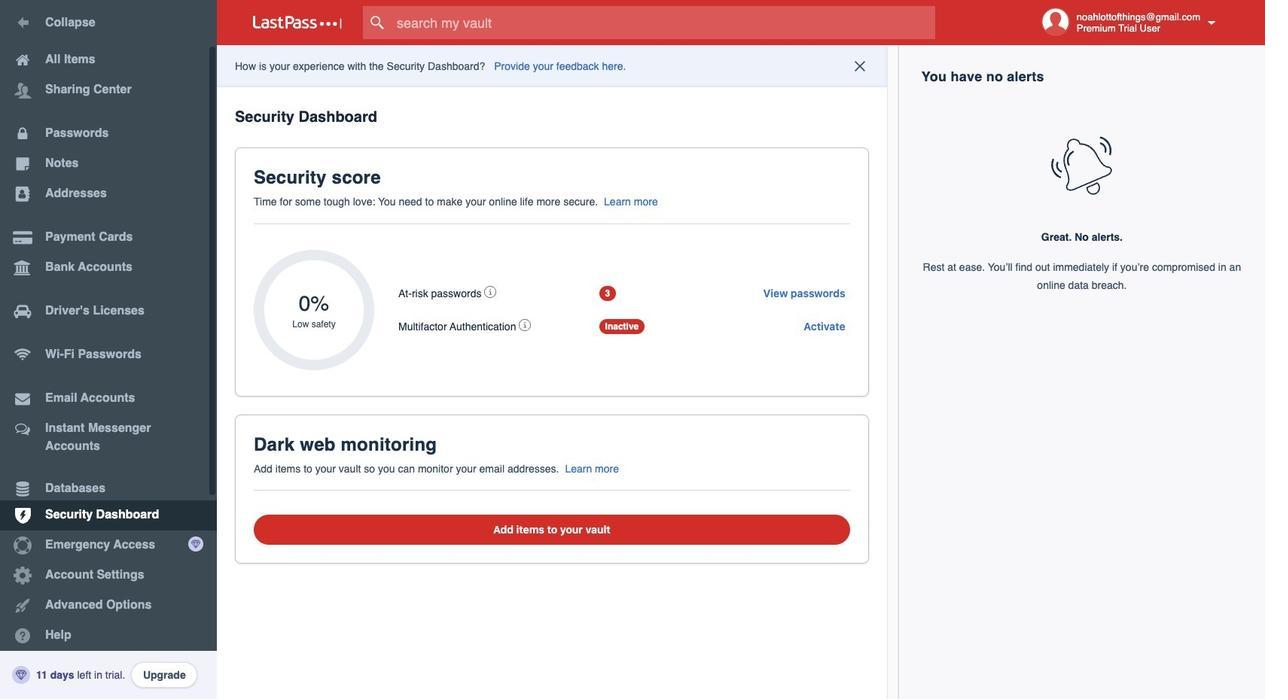 Task type: locate. For each thing, give the bounding box(es) containing it.
search my vault text field
[[363, 6, 965, 39]]

lastpass image
[[253, 16, 342, 29]]



Task type: describe. For each thing, give the bounding box(es) containing it.
main navigation navigation
[[0, 0, 217, 700]]

Search search field
[[363, 6, 965, 39]]



Task type: vqa. For each thing, say whether or not it's contained in the screenshot.
Main navigation navigation
yes



